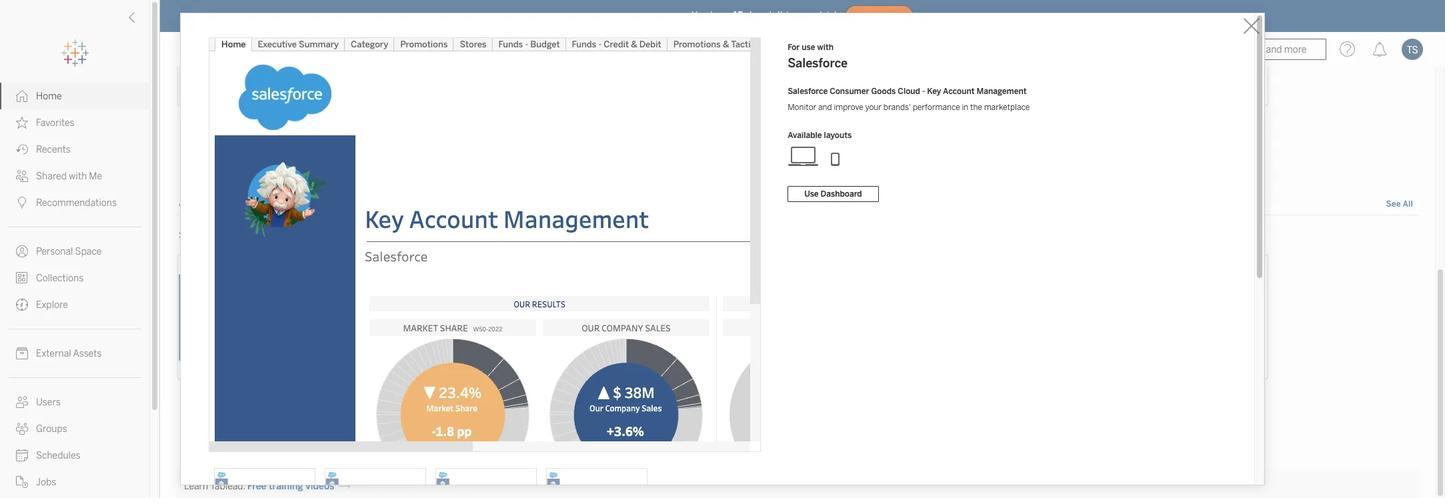 Task type: vqa. For each thing, say whether or not it's contained in the screenshot.
See All
yes



Task type: locate. For each thing, give the bounding box(es) containing it.
explore
[[36, 300, 68, 311]]

shared
[[36, 171, 67, 182]]

free
[[247, 481, 266, 492]]

0 vertical spatial with
[[818, 43, 834, 52]]

salesforce for salesforce consumer goods cloud - key account management monitor and improve your brands' performance in the marketplace
[[788, 87, 828, 96]]

marketplace
[[984, 103, 1030, 112]]

salesforce inside the salesforce consumer goods cloud - key account management monitor and improve your brands' performance in the marketplace
[[788, 87, 828, 96]]

see all link
[[1386, 198, 1414, 212]]

tableau.
[[210, 481, 245, 492]]

to right sign
[[378, 230, 387, 242]]

2 horizontal spatial your
[[866, 103, 882, 112]]

with left me on the left of the page
[[69, 171, 87, 182]]

marketo
[[408, 389, 445, 401]]

1 horizontal spatial use
[[802, 43, 816, 52]]

salesforce service cloud - service desk image
[[546, 468, 648, 498]]

use right for
[[802, 43, 816, 52]]

have
[[710, 10, 731, 21]]

schedules
[[36, 450, 80, 462]]

all
[[1403, 200, 1414, 209]]

brands'
[[884, 103, 911, 112]]

your down goods
[[866, 103, 882, 112]]

2 to from the left
[[548, 230, 556, 242]]

25 minutes ago
[[185, 134, 242, 144]]

sample
[[493, 230, 524, 242]]

jobs link
[[0, 469, 149, 496]]

goods
[[872, 87, 896, 96]]

to left get
[[548, 230, 556, 242]]

learn tableau.
[[184, 481, 245, 492]]

and
[[819, 103, 832, 112]]

buy now
[[862, 12, 897, 20]]

0 horizontal spatial to
[[378, 230, 387, 242]]

0 vertical spatial your
[[797, 10, 817, 21]]

start from a pre-built workbook. simply sign in to your data source, or use sample data to get started.
[[179, 230, 607, 242]]

get
[[558, 230, 572, 242]]

collections
[[36, 273, 84, 284]]

13
[[734, 10, 744, 21]]

salesforce
[[788, 56, 848, 71], [788, 87, 828, 96], [185, 389, 232, 401]]

recents link
[[0, 136, 149, 163]]

favorites link
[[0, 109, 149, 136]]

start
[[179, 230, 200, 242]]

in right left
[[787, 10, 795, 21]]

0 horizontal spatial your
[[389, 230, 408, 242]]

your left trial.
[[797, 10, 817, 21]]

buy
[[862, 12, 877, 20]]

recents
[[36, 144, 71, 155]]

sign
[[349, 230, 366, 242]]

main navigation. press the up and down arrow keys to access links. element
[[0, 83, 149, 498]]

data left source,
[[410, 230, 430, 242]]

trial.
[[820, 10, 840, 21]]

1 horizontal spatial data
[[526, 230, 546, 242]]

2 horizontal spatial in
[[962, 103, 969, 112]]

1 vertical spatial in
[[962, 103, 969, 112]]

2 vertical spatial your
[[389, 230, 408, 242]]

simply
[[317, 230, 347, 242]]

1 vertical spatial salesforce
[[788, 87, 828, 96]]

for
[[788, 43, 800, 52]]

pre-
[[232, 230, 250, 242]]

laptop image
[[788, 145, 820, 167]]

1 vertical spatial with
[[69, 171, 87, 182]]

favorites
[[36, 117, 74, 129]]

personal space
[[36, 246, 102, 258]]

in
[[787, 10, 795, 21], [962, 103, 969, 112], [369, 230, 376, 242]]

use dashboard button
[[788, 186, 879, 202]]

0 horizontal spatial data
[[410, 230, 430, 242]]

free training videos link
[[247, 481, 350, 492]]

1 vertical spatial your
[[866, 103, 882, 112]]

space
[[75, 246, 102, 258]]

your
[[797, 10, 817, 21], [866, 103, 882, 112], [389, 230, 408, 242]]

1 to from the left
[[378, 230, 387, 242]]

0 horizontal spatial in
[[369, 230, 376, 242]]

your right sign
[[389, 230, 408, 242]]

data right the sample
[[526, 230, 546, 242]]

improve
[[834, 103, 864, 112]]

home link
[[0, 83, 149, 109]]

with
[[818, 43, 834, 52], [69, 171, 87, 182]]

with inside "for use with salesforce"
[[818, 43, 834, 52]]

to
[[378, 230, 387, 242], [548, 230, 556, 242]]

1 horizontal spatial in
[[787, 10, 795, 21]]

data
[[410, 230, 430, 242], [526, 230, 546, 242]]

available
[[788, 131, 822, 140]]

minutes
[[197, 134, 226, 144]]

2 vertical spatial salesforce
[[185, 389, 232, 401]]

key
[[927, 87, 942, 96]]

eloqua
[[662, 389, 692, 401]]

source,
[[432, 230, 463, 242]]

salesforce service cloud - voice call image
[[325, 468, 426, 498]]

shared with me
[[36, 171, 102, 182]]

schedules link
[[0, 442, 149, 469]]

use right or
[[476, 230, 491, 242]]

0 horizontal spatial use
[[476, 230, 491, 242]]

in left the
[[962, 103, 969, 112]]

1 horizontal spatial with
[[818, 43, 834, 52]]

groups
[[36, 424, 67, 435]]

1 vertical spatial use
[[476, 230, 491, 242]]

in right sign
[[369, 230, 376, 242]]

0 horizontal spatial with
[[69, 171, 87, 182]]

learn
[[184, 481, 208, 492]]

use
[[802, 43, 816, 52], [476, 230, 491, 242]]

use
[[805, 189, 819, 199]]

1 horizontal spatial to
[[548, 230, 556, 242]]

you
[[692, 10, 708, 21]]

days
[[746, 10, 767, 21]]

1 horizontal spatial your
[[797, 10, 817, 21]]

0 vertical spatial use
[[802, 43, 816, 52]]

with right for
[[818, 43, 834, 52]]



Task type: describe. For each thing, give the bounding box(es) containing it.
buy now button
[[845, 5, 914, 27]]

users
[[36, 397, 61, 408]]

phone image
[[820, 145, 852, 167]]

2 data from the left
[[526, 230, 546, 242]]

navigation panel element
[[0, 40, 149, 498]]

right arrow image
[[339, 481, 350, 492]]

0 vertical spatial in
[[787, 10, 795, 21]]

layouts
[[824, 131, 852, 140]]

users link
[[0, 389, 149, 416]]

me
[[89, 171, 102, 182]]

oracle eloqua
[[631, 389, 692, 401]]

salesforce sales cloud - weighted sales pipeline image
[[214, 468, 316, 498]]

external assets
[[36, 348, 102, 360]]

global
[[185, 116, 214, 127]]

or
[[465, 230, 474, 242]]

the
[[971, 103, 983, 112]]

2 vertical spatial in
[[369, 230, 376, 242]]

use inside "for use with salesforce"
[[802, 43, 816, 52]]

from
[[203, 230, 223, 242]]

1 data from the left
[[410, 230, 430, 242]]

free training videos
[[247, 481, 335, 492]]

recommendations
[[36, 197, 117, 209]]

dashboard
[[821, 189, 862, 199]]

external
[[36, 348, 71, 360]]

your inside the salesforce consumer goods cloud - key account management monitor and improve your brands' performance in the marketplace
[[866, 103, 882, 112]]

performance
[[913, 103, 960, 112]]

you have 13 days left in your trial.
[[692, 10, 840, 21]]

now
[[879, 12, 897, 20]]

assets
[[73, 348, 102, 360]]

salesforce sales cloud - sales pipeline image
[[436, 468, 537, 498]]

see all
[[1387, 200, 1414, 209]]

videos
[[306, 481, 335, 492]]

0 vertical spatial salesforce
[[788, 56, 848, 71]]

collections link
[[0, 265, 149, 292]]

oracle
[[631, 389, 660, 401]]

for use with salesforce
[[788, 43, 848, 71]]

account
[[943, 87, 975, 96]]

management
[[977, 87, 1027, 96]]

see
[[1387, 200, 1401, 209]]

personal
[[36, 246, 73, 258]]

training
[[269, 481, 303, 492]]

external assets link
[[0, 340, 149, 367]]

global indicators
[[185, 116, 260, 127]]

started.
[[574, 230, 607, 242]]

25
[[185, 134, 195, 144]]

indicators
[[216, 116, 260, 127]]

salesforce consumer goods cloud - key account management monitor and improve your brands' performance in the marketplace
[[788, 87, 1030, 112]]

monitor
[[788, 103, 817, 112]]

consumer
[[830, 87, 870, 96]]

cloud
[[898, 87, 921, 96]]

jobs
[[36, 477, 56, 488]]

home
[[36, 91, 62, 102]]

personal space link
[[0, 238, 149, 265]]

a
[[225, 230, 230, 242]]

available layouts
[[788, 131, 852, 140]]

salesforce for salesforce
[[185, 389, 232, 401]]

recommendations link
[[0, 189, 149, 216]]

-
[[923, 87, 925, 96]]

left
[[770, 10, 784, 21]]

ago
[[228, 134, 242, 144]]

use dashboard
[[805, 189, 862, 199]]

in inside the salesforce consumer goods cloud - key account management monitor and improve your brands' performance in the marketplace
[[962, 103, 969, 112]]

explore link
[[0, 292, 149, 318]]

with inside main navigation. press the up and down arrow keys to access links. element
[[69, 171, 87, 182]]

workbook.
[[271, 230, 315, 242]]

built
[[250, 230, 269, 242]]

groups link
[[0, 416, 149, 442]]

shared with me link
[[0, 163, 149, 189]]

accelerators
[[179, 195, 248, 210]]



